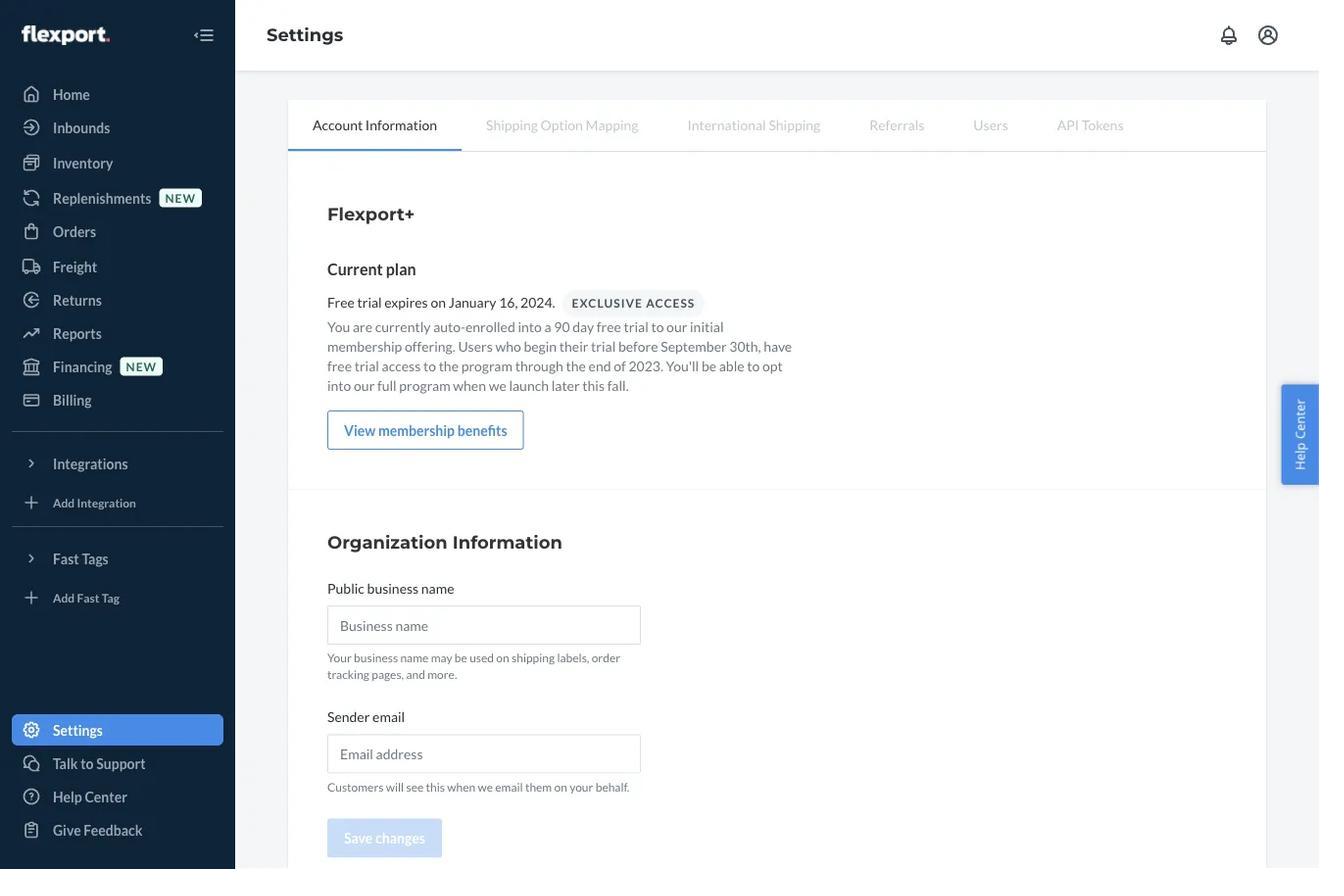 Task type: describe. For each thing, give the bounding box(es) containing it.
reports link
[[12, 318, 223, 349]]

0 vertical spatial on
[[431, 293, 446, 310]]

0 horizontal spatial this
[[426, 779, 445, 794]]

add for add fast tag
[[53, 590, 75, 605]]

option
[[541, 116, 583, 133]]

new for financing
[[126, 359, 157, 373]]

full
[[377, 377, 397, 393]]

international shipping
[[687, 116, 820, 133]]

see
[[406, 779, 424, 794]]

able
[[719, 357, 744, 374]]

free
[[327, 293, 355, 310]]

inventory link
[[12, 147, 223, 178]]

help center button
[[1281, 384, 1319, 485]]

shipping option mapping tab
[[462, 100, 663, 149]]

tab list containing account information
[[288, 100, 1266, 152]]

trial up the are
[[357, 293, 382, 310]]

1 vertical spatial help
[[53, 788, 82, 805]]

opt
[[762, 357, 783, 374]]

name for your business name may be used on shipping labels, order tracking pages, and more.
[[400, 651, 429, 665]]

access
[[646, 296, 695, 310]]

orders
[[53, 223, 96, 240]]

customers
[[327, 779, 384, 794]]

billing
[[53, 392, 92, 408]]

Business name text field
[[327, 606, 641, 645]]

organization information
[[327, 531, 562, 553]]

1 vertical spatial when
[[447, 779, 475, 794]]

freight link
[[12, 251, 223, 282]]

2 vertical spatial on
[[554, 779, 567, 794]]

0 horizontal spatial program
[[399, 377, 450, 393]]

returns
[[53, 292, 102, 308]]

users inside tab
[[974, 116, 1008, 133]]

integration
[[77, 495, 136, 510]]

shipping inside international shipping tab
[[769, 116, 820, 133]]

current plan
[[327, 259, 416, 278]]

business for public
[[367, 580, 419, 596]]

public business name
[[327, 580, 454, 596]]

close navigation image
[[192, 24, 216, 47]]

account
[[313, 116, 363, 133]]

are
[[353, 318, 372, 335]]

freight
[[53, 258, 97, 275]]

reports
[[53, 325, 102, 342]]

benefits
[[457, 422, 507, 439]]

30th,
[[729, 338, 761, 354]]

trial up end
[[591, 338, 616, 354]]

shipping option mapping
[[486, 116, 638, 133]]

1 vertical spatial fast
[[77, 590, 99, 605]]

api
[[1057, 116, 1079, 133]]

day
[[573, 318, 594, 335]]

information for account information
[[365, 116, 437, 133]]

orders link
[[12, 216, 223, 247]]

initial
[[690, 318, 724, 335]]

through
[[515, 357, 563, 374]]

tag
[[102, 590, 119, 605]]

to left opt
[[747, 357, 760, 374]]

help center inside 'help center' link
[[53, 788, 127, 805]]

account information
[[313, 116, 437, 133]]

help inside button
[[1291, 442, 1309, 470]]

september
[[661, 338, 727, 354]]

flexport+
[[327, 203, 415, 224]]

public
[[327, 580, 364, 596]]

international shipping tab
[[663, 100, 845, 149]]

your
[[570, 779, 593, 794]]

launch
[[509, 377, 549, 393]]

auto-
[[433, 318, 465, 335]]

customers will see this when we email them on your behalf.
[[327, 779, 629, 794]]

be inside you are currently auto-enrolled into a 90 day free trial to our initial membership offering. users who begin their trial before september 30th, have free trial access to the program through the end of 2023. you'll be able to opt into our full program when we launch later this fall.
[[702, 357, 716, 374]]

1 horizontal spatial into
[[518, 318, 542, 335]]

1 horizontal spatial settings
[[267, 24, 343, 46]]

membership inside you are currently auto-enrolled into a 90 day free trial to our initial membership offering. users who begin their trial before september 30th, have free trial access to the program through the end of 2023. you'll be able to opt into our full program when we launch later this fall.
[[327, 338, 402, 354]]

returns link
[[12, 284, 223, 316]]

before
[[618, 338, 658, 354]]

1 the from the left
[[439, 357, 459, 374]]

will
[[386, 779, 404, 794]]

2024.
[[520, 293, 555, 310]]

of
[[614, 357, 626, 374]]

current
[[327, 259, 383, 278]]

add fast tag
[[53, 590, 119, 605]]

give feedback button
[[12, 814, 223, 846]]

their
[[559, 338, 588, 354]]

them
[[525, 779, 552, 794]]

international
[[687, 116, 766, 133]]

who
[[495, 338, 521, 354]]

currently
[[375, 318, 431, 335]]

1 vertical spatial settings
[[53, 722, 103, 738]]

your business name may be used on shipping labels, order tracking pages, and more.
[[327, 651, 620, 682]]

plan
[[386, 259, 416, 278]]

to inside button
[[81, 755, 94, 772]]

talk to support button
[[12, 748, 223, 779]]

mapping
[[586, 116, 638, 133]]

view membership benefits link
[[327, 411, 524, 450]]

more.
[[428, 668, 457, 682]]

free trial expires on january 16, 2024.
[[327, 293, 555, 310]]

save
[[344, 830, 373, 847]]

your
[[327, 651, 352, 665]]



Task type: locate. For each thing, give the bounding box(es) containing it.
1 horizontal spatial on
[[496, 651, 509, 665]]

home link
[[12, 78, 223, 110]]

0 horizontal spatial information
[[365, 116, 437, 133]]

talk
[[53, 755, 78, 772]]

0 horizontal spatial into
[[327, 377, 351, 393]]

shipping right international
[[769, 116, 820, 133]]

1 vertical spatial center
[[85, 788, 127, 805]]

0 horizontal spatial settings
[[53, 722, 103, 738]]

on
[[431, 293, 446, 310], [496, 651, 509, 665], [554, 779, 567, 794]]

talk to support
[[53, 755, 146, 772]]

integrations
[[53, 455, 128, 472]]

2 add from the top
[[53, 590, 75, 605]]

0 vertical spatial our
[[667, 318, 687, 335]]

0 horizontal spatial our
[[354, 377, 375, 393]]

1 horizontal spatial the
[[566, 357, 586, 374]]

0 vertical spatial we
[[489, 377, 506, 393]]

1 horizontal spatial center
[[1291, 399, 1309, 439]]

shipping left option
[[486, 116, 538, 133]]

we down email address text box
[[478, 779, 493, 794]]

1 horizontal spatial free
[[597, 318, 621, 335]]

1 vertical spatial be
[[455, 651, 467, 665]]

information right account
[[365, 116, 437, 133]]

view membership benefits button
[[327, 411, 524, 450]]

business down organization
[[367, 580, 419, 596]]

1 horizontal spatial email
[[495, 779, 523, 794]]

fast tags button
[[12, 543, 223, 574]]

1 vertical spatial help center
[[53, 788, 127, 805]]

into
[[518, 318, 542, 335], [327, 377, 351, 393]]

when up benefits at the left
[[453, 377, 486, 393]]

membership inside button
[[378, 422, 455, 439]]

exclusive
[[572, 296, 643, 310]]

0 vertical spatial fast
[[53, 550, 79, 567]]

add for add integration
[[53, 495, 75, 510]]

1 add from the top
[[53, 495, 75, 510]]

shipping inside shipping option mapping tab
[[486, 116, 538, 133]]

information
[[365, 116, 437, 133], [453, 531, 562, 553]]

1 vertical spatial program
[[399, 377, 450, 393]]

users left api on the right of the page
[[974, 116, 1008, 133]]

tokens
[[1082, 116, 1124, 133]]

when inside you are currently auto-enrolled into a 90 day free trial to our initial membership offering. users who begin their trial before september 30th, have free trial access to the program through the end of 2023. you'll be able to opt into our full program when we launch later this fall.
[[453, 377, 486, 393]]

information for organization information
[[453, 531, 562, 553]]

1 horizontal spatial new
[[165, 191, 196, 205]]

name up and
[[400, 651, 429, 665]]

home
[[53, 86, 90, 102]]

free down the you
[[327, 357, 352, 374]]

fast inside dropdown button
[[53, 550, 79, 567]]

you
[[327, 318, 350, 335]]

the
[[439, 357, 459, 374], [566, 357, 586, 374]]

new down "reports" link
[[126, 359, 157, 373]]

0 vertical spatial membership
[[327, 338, 402, 354]]

1 horizontal spatial be
[[702, 357, 716, 374]]

1 horizontal spatial users
[[974, 116, 1008, 133]]

used
[[470, 651, 494, 665]]

0 vertical spatial when
[[453, 377, 486, 393]]

organization
[[327, 531, 448, 553]]

billing link
[[12, 384, 223, 416]]

view
[[344, 422, 376, 439]]

and
[[406, 668, 425, 682]]

2 the from the left
[[566, 357, 586, 374]]

free
[[597, 318, 621, 335], [327, 357, 352, 374]]

0 horizontal spatial center
[[85, 788, 127, 805]]

0 horizontal spatial email
[[372, 708, 405, 725]]

be left able
[[702, 357, 716, 374]]

begin
[[524, 338, 557, 354]]

0 vertical spatial help
[[1291, 442, 1309, 470]]

the down their
[[566, 357, 586, 374]]

referrals tab
[[845, 100, 949, 149]]

0 vertical spatial users
[[974, 116, 1008, 133]]

our down access
[[667, 318, 687, 335]]

information inside tab
[[365, 116, 437, 133]]

2023.
[[629, 357, 663, 374]]

inbounds link
[[12, 112, 223, 143]]

center inside button
[[1291, 399, 1309, 439]]

on inside your business name may be used on shipping labels, order tracking pages, and more.
[[496, 651, 509, 665]]

be inside your business name may be used on shipping labels, order tracking pages, and more.
[[455, 651, 467, 665]]

support
[[96, 755, 146, 772]]

trial up before
[[624, 318, 648, 335]]

0 vertical spatial settings
[[267, 24, 343, 46]]

business for your
[[354, 651, 398, 665]]

membership
[[327, 338, 402, 354], [378, 422, 455, 439]]

0 vertical spatial help center
[[1291, 399, 1309, 470]]

exclusive access
[[572, 296, 695, 310]]

this right see
[[426, 779, 445, 794]]

new
[[165, 191, 196, 205], [126, 359, 157, 373]]

settings up talk at the bottom left
[[53, 722, 103, 738]]

1 vertical spatial new
[[126, 359, 157, 373]]

api tokens tab
[[1033, 100, 1148, 149]]

users tab
[[949, 100, 1033, 149]]

referrals
[[869, 116, 925, 133]]

help center
[[1291, 399, 1309, 470], [53, 788, 127, 805]]

users inside you are currently auto-enrolled into a 90 day free trial to our initial membership offering. users who begin their trial before september 30th, have free trial access to the program through the end of 2023. you'll be able to opt into our full program when we launch later this fall.
[[458, 338, 493, 354]]

we inside you are currently auto-enrolled into a 90 day free trial to our initial membership offering. users who begin their trial before september 30th, have free trial access to the program through the end of 2023. you'll be able to opt into our full program when we launch later this fall.
[[489, 377, 506, 393]]

the down offering.
[[439, 357, 459, 374]]

settings up account
[[267, 24, 343, 46]]

membership down the are
[[327, 338, 402, 354]]

free down exclusive
[[597, 318, 621, 335]]

2 horizontal spatial on
[[554, 779, 567, 794]]

behalf.
[[596, 779, 629, 794]]

add down fast tags
[[53, 590, 75, 605]]

0 vertical spatial program
[[461, 357, 513, 374]]

fast left tags
[[53, 550, 79, 567]]

1 vertical spatial our
[[354, 377, 375, 393]]

0 horizontal spatial shipping
[[486, 116, 538, 133]]

0 vertical spatial add
[[53, 495, 75, 510]]

to down offering.
[[423, 357, 436, 374]]

Email address text field
[[327, 734, 641, 773]]

name for public business name
[[421, 580, 454, 596]]

end
[[589, 357, 611, 374]]

sender email
[[327, 708, 405, 725]]

have
[[764, 338, 792, 354]]

information up business name text field
[[453, 531, 562, 553]]

add fast tag link
[[12, 582, 223, 613]]

into left a
[[518, 318, 542, 335]]

view membership benefits
[[344, 422, 507, 439]]

1 vertical spatial settings link
[[12, 714, 223, 746]]

access
[[382, 357, 421, 374]]

api tokens
[[1057, 116, 1124, 133]]

into left full
[[327, 377, 351, 393]]

a
[[544, 318, 551, 335]]

on up auto-
[[431, 293, 446, 310]]

when down email address text box
[[447, 779, 475, 794]]

1 horizontal spatial help
[[1291, 442, 1309, 470]]

0 vertical spatial business
[[367, 580, 419, 596]]

this inside you are currently auto-enrolled into a 90 day free trial to our initial membership offering. users who begin their trial before september 30th, have free trial access to the program through the end of 2023. you'll be able to opt into our full program when we launch later this fall.
[[582, 377, 605, 393]]

business inside your business name may be used on shipping labels, order tracking pages, and more.
[[354, 651, 398, 665]]

order
[[592, 651, 620, 665]]

settings link up account
[[267, 24, 343, 46]]

1 shipping from the left
[[486, 116, 538, 133]]

0 horizontal spatial help center
[[53, 788, 127, 805]]

add integration
[[53, 495, 136, 510]]

1 horizontal spatial this
[[582, 377, 605, 393]]

email
[[372, 708, 405, 725], [495, 779, 523, 794]]

1 vertical spatial free
[[327, 357, 352, 374]]

0 vertical spatial into
[[518, 318, 542, 335]]

give feedback
[[53, 822, 143, 838]]

1 horizontal spatial settings link
[[267, 24, 343, 46]]

1 vertical spatial business
[[354, 651, 398, 665]]

0 vertical spatial settings link
[[267, 24, 343, 46]]

0 horizontal spatial on
[[431, 293, 446, 310]]

trial up full
[[354, 357, 379, 374]]

this down end
[[582, 377, 605, 393]]

program down access
[[399, 377, 450, 393]]

0 vertical spatial center
[[1291, 399, 1309, 439]]

shipping
[[512, 651, 555, 665]]

membership down full
[[378, 422, 455, 439]]

email right sender
[[372, 708, 405, 725]]

tracking
[[327, 668, 369, 682]]

on right used
[[496, 651, 509, 665]]

0 vertical spatial free
[[597, 318, 621, 335]]

1 horizontal spatial information
[[453, 531, 562, 553]]

1 vertical spatial this
[[426, 779, 445, 794]]

open account menu image
[[1256, 24, 1280, 47]]

we left launch at left top
[[489, 377, 506, 393]]

enrolled
[[465, 318, 515, 335]]

1 horizontal spatial shipping
[[769, 116, 820, 133]]

tags
[[82, 550, 109, 567]]

january
[[449, 293, 496, 310]]

0 horizontal spatial the
[[439, 357, 459, 374]]

program down who
[[461, 357, 513, 374]]

1 horizontal spatial our
[[667, 318, 687, 335]]

integrations button
[[12, 448, 223, 479]]

0 horizontal spatial free
[[327, 357, 352, 374]]

be
[[702, 357, 716, 374], [455, 651, 467, 665]]

account information tab
[[288, 100, 462, 151]]

be right may at left
[[455, 651, 467, 665]]

2 shipping from the left
[[769, 116, 820, 133]]

0 horizontal spatial users
[[458, 338, 493, 354]]

0 horizontal spatial be
[[455, 651, 467, 665]]

fast left tag in the left of the page
[[77, 590, 99, 605]]

fast
[[53, 550, 79, 567], [77, 590, 99, 605]]

expires
[[385, 293, 428, 310]]

business
[[367, 580, 419, 596], [354, 651, 398, 665]]

feedback
[[84, 822, 143, 838]]

to down access
[[651, 318, 664, 335]]

offering.
[[405, 338, 455, 354]]

flexport logo image
[[22, 25, 110, 45]]

our left full
[[354, 377, 375, 393]]

settings link
[[267, 24, 343, 46], [12, 714, 223, 746]]

on left your on the left of page
[[554, 779, 567, 794]]

labels,
[[557, 651, 589, 665]]

0 vertical spatial email
[[372, 708, 405, 725]]

financing
[[53, 358, 112, 375]]

changes
[[375, 830, 425, 847]]

1 vertical spatial name
[[400, 651, 429, 665]]

1 vertical spatial users
[[458, 338, 493, 354]]

you are currently auto-enrolled into a 90 day free trial to our initial membership offering. users who begin their trial before september 30th, have free trial access to the program through the end of 2023. you'll be able to opt into our full program when we launch later this fall.
[[327, 318, 792, 393]]

help center link
[[12, 781, 223, 812]]

pages,
[[372, 668, 404, 682]]

business up pages,
[[354, 651, 398, 665]]

1 vertical spatial information
[[453, 531, 562, 553]]

name
[[421, 580, 454, 596], [400, 651, 429, 665]]

1 vertical spatial we
[[478, 779, 493, 794]]

email left them
[[495, 779, 523, 794]]

help center inside help center button
[[1291, 399, 1309, 470]]

open notifications image
[[1217, 24, 1241, 47]]

add inside the add integration link
[[53, 495, 75, 510]]

users down 'enrolled'
[[458, 338, 493, 354]]

may
[[431, 651, 452, 665]]

name inside your business name may be used on shipping labels, order tracking pages, and more.
[[400, 651, 429, 665]]

new for replenishments
[[165, 191, 196, 205]]

1 vertical spatial into
[[327, 377, 351, 393]]

this
[[582, 377, 605, 393], [426, 779, 445, 794]]

tab list
[[288, 100, 1266, 152]]

sender
[[327, 708, 370, 725]]

fast tags
[[53, 550, 109, 567]]

1 vertical spatial email
[[495, 779, 523, 794]]

0 vertical spatial information
[[365, 116, 437, 133]]

new up orders link
[[165, 191, 196, 205]]

add inside add fast tag link
[[53, 590, 75, 605]]

1 vertical spatial on
[[496, 651, 509, 665]]

1 vertical spatial membership
[[378, 422, 455, 439]]

0 vertical spatial new
[[165, 191, 196, 205]]

1 horizontal spatial program
[[461, 357, 513, 374]]

inventory
[[53, 154, 113, 171]]

later
[[551, 377, 580, 393]]

0 horizontal spatial help
[[53, 788, 82, 805]]

save changes button
[[327, 819, 442, 858]]

settings link up talk to support button
[[12, 714, 223, 746]]

16,
[[499, 293, 518, 310]]

1 vertical spatial add
[[53, 590, 75, 605]]

fall.
[[607, 377, 629, 393]]

add left integration on the bottom of page
[[53, 495, 75, 510]]

when
[[453, 377, 486, 393], [447, 779, 475, 794]]

0 horizontal spatial new
[[126, 359, 157, 373]]

0 vertical spatial name
[[421, 580, 454, 596]]

1 horizontal spatial help center
[[1291, 399, 1309, 470]]

0 vertical spatial this
[[582, 377, 605, 393]]

name down organization information
[[421, 580, 454, 596]]

0 vertical spatial be
[[702, 357, 716, 374]]

0 horizontal spatial settings link
[[12, 714, 223, 746]]

to right talk at the bottom left
[[81, 755, 94, 772]]

you'll
[[666, 357, 699, 374]]



Task type: vqa. For each thing, say whether or not it's contained in the screenshot.
the top email
yes



